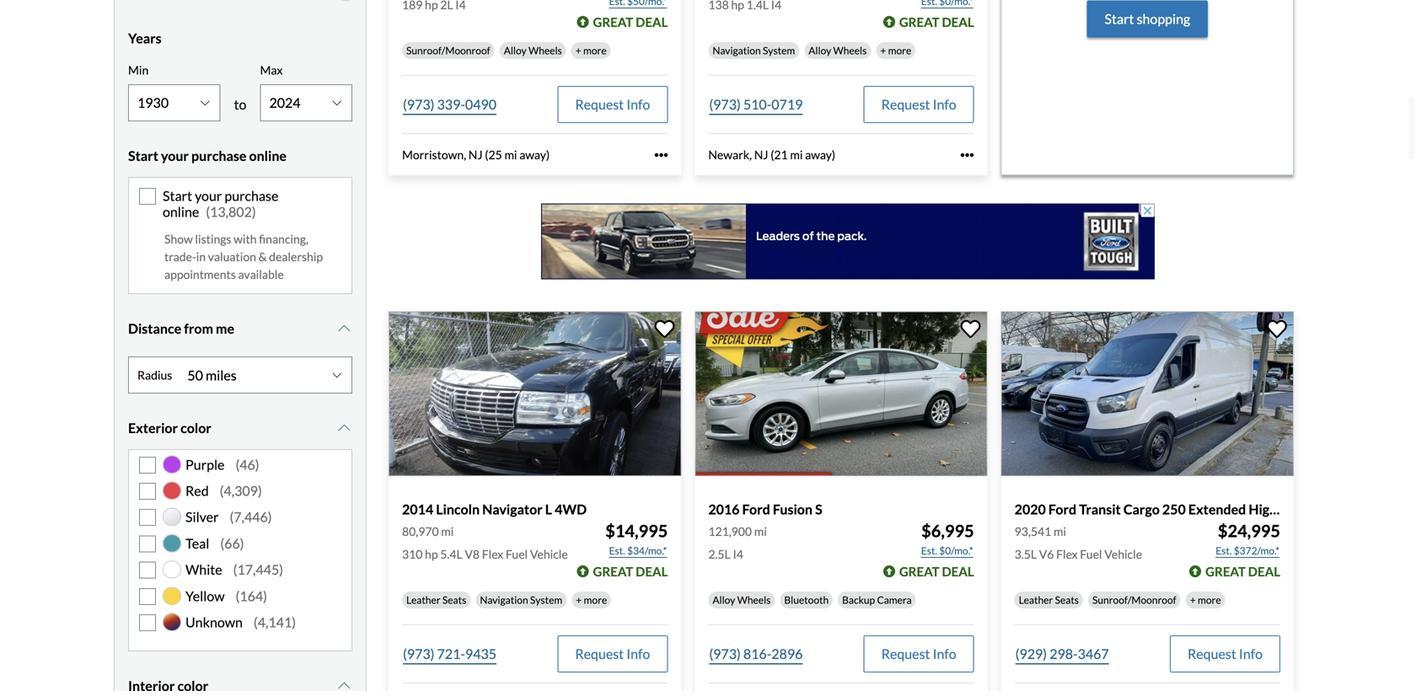 Task type: describe. For each thing, give the bounding box(es) containing it.
ellipsis h image for 0490
[[655, 148, 668, 162]]

1 horizontal spatial alloy wheels
[[713, 594, 771, 607]]

1 horizontal spatial alloy
[[713, 594, 736, 607]]

alloy for (973) 510-0719
[[809, 44, 832, 57]]

start inside start your purchase online
[[163, 188, 192, 204]]

1 start shopping button from the left
[[1002, 0, 1295, 175]]

(973) 339-0490 button
[[402, 86, 498, 123]]

exterior color
[[128, 420, 212, 437]]

est. for $24,995
[[1216, 545, 1233, 557]]

start for start your purchase online 'dropdown button'
[[128, 147, 158, 164]]

purchase inside start your purchase online 'dropdown button'
[[191, 147, 247, 164]]

l
[[545, 501, 552, 518]]

$6,995 est. $0/mo.*
[[922, 521, 975, 557]]

2 chevron down image from the top
[[336, 680, 353, 692]]

2014 lincoln navigator l 4wd
[[402, 501, 587, 518]]

(7,446)
[[230, 509, 272, 526]]

2896
[[772, 646, 803, 663]]

great for $24,995
[[1206, 564, 1246, 580]]

start your purchase online button
[[128, 135, 353, 177]]

(4,309)
[[220, 483, 262, 499]]

me
[[216, 321, 235, 337]]

250
[[1163, 501, 1186, 518]]

years
[[128, 30, 162, 46]]

request for $14,995
[[575, 646, 624, 663]]

est. $372/mo.* button
[[1215, 543, 1281, 560]]

great for $14,995
[[593, 564, 634, 580]]

1 horizontal spatial sunroof/moonroof
[[1093, 594, 1177, 607]]

(973) for (973) 510-0719
[[710, 96, 741, 113]]

alloy for (973) 339-0490
[[504, 44, 527, 57]]

info for $6,995
[[933, 646, 957, 663]]

leather seats for $14,995
[[407, 594, 467, 607]]

v6
[[1040, 548, 1055, 562]]

$6,995
[[922, 521, 975, 542]]

2016 ford fusion s
[[709, 501, 823, 518]]

2016
[[709, 501, 740, 518]]

trade-
[[164, 250, 196, 264]]

your inside 'dropdown button'
[[161, 147, 189, 164]]

510-
[[744, 96, 772, 113]]

mi for $6,995
[[755, 525, 767, 539]]

chevron down image inside exterior color dropdown button
[[336, 422, 353, 435]]

listings
[[195, 232, 231, 246]]

$24,995 est. $372/mo.*
[[1216, 521, 1281, 557]]

1 vertical spatial start your purchase online
[[163, 188, 279, 220]]

newark,
[[709, 148, 752, 162]]

(929) 298-3467
[[1016, 646, 1110, 663]]

white
[[186, 562, 222, 578]]

backup camera
[[843, 594, 912, 607]]

start your purchase online inside 'dropdown button'
[[128, 147, 287, 164]]

(66)
[[220, 535, 244, 552]]

exterior color button
[[128, 408, 353, 450]]

1 vertical spatial navigation
[[480, 594, 528, 607]]

info for $24,995
[[1240, 646, 1263, 663]]

seats for $14,995
[[443, 594, 467, 607]]

est. $34/mo.* button
[[608, 543, 668, 560]]

0719
[[772, 96, 803, 113]]

(46)
[[236, 457, 259, 473]]

vehicle inside 80,970 mi 310 hp 5.4l v8 flex fuel vehicle
[[530, 548, 568, 562]]

start shopping
[[1105, 11, 1191, 27]]

(973) 510-0719 button
[[709, 86, 804, 123]]

0 vertical spatial sunroof/moonroof
[[407, 44, 491, 57]]

4wd
[[555, 501, 587, 518]]

$14,995 est. $34/mo.*
[[606, 521, 668, 557]]

show
[[164, 232, 193, 246]]

newark, nj (21 mi away)
[[709, 148, 836, 162]]

121,900 mi 2.5l i4
[[709, 525, 767, 562]]

purple
[[186, 457, 225, 473]]

0490
[[465, 96, 497, 113]]

(929)
[[1016, 646, 1048, 663]]

121,900
[[709, 525, 752, 539]]

(164)
[[236, 588, 267, 605]]

leather for $24,995
[[1019, 594, 1054, 607]]

(973) 721-9435
[[403, 646, 497, 663]]

request info for $24,995
[[1188, 646, 1263, 663]]

fusion
[[773, 501, 813, 518]]

morristown,
[[402, 148, 466, 162]]

(929) 298-3467 button
[[1015, 636, 1111, 673]]

mi right '(25'
[[505, 148, 517, 162]]

extended
[[1189, 501, 1247, 518]]

distance from me button
[[128, 308, 353, 350]]

available
[[238, 268, 284, 282]]

(973) 816-2896 button
[[709, 636, 804, 673]]

teal
[[186, 535, 209, 552]]

est. for $6,995
[[922, 545, 938, 557]]

816-
[[744, 646, 772, 663]]

0 horizontal spatial navigation system
[[480, 594, 563, 607]]

lwb
[[1312, 501, 1341, 518]]

80,970 mi 310 hp 5.4l v8 flex fuel vehicle
[[402, 525, 568, 562]]

1 horizontal spatial system
[[763, 44, 796, 57]]

2014
[[402, 501, 434, 518]]

leather for $14,995
[[407, 594, 441, 607]]

distance
[[128, 321, 181, 337]]

flex inside 80,970 mi 310 hp 5.4l v8 flex fuel vehicle
[[482, 548, 504, 562]]

min
[[128, 63, 149, 77]]

yellow
[[186, 588, 225, 605]]

9435
[[465, 646, 497, 663]]

est. $0/mo.* button
[[921, 543, 975, 560]]

339-
[[437, 96, 465, 113]]

3.5l
[[1015, 548, 1037, 562]]

93,541 mi 3.5l v6 flex fuel vehicle
[[1015, 525, 1143, 562]]

chevron down image
[[336, 322, 353, 336]]

(973) 339-0490
[[403, 96, 497, 113]]

rwd
[[1343, 501, 1376, 518]]

unknown
[[186, 614, 243, 631]]

$0/mo.*
[[940, 545, 974, 557]]

(21
[[771, 148, 788, 162]]

$34/mo.*
[[627, 545, 667, 557]]

lincoln
[[436, 501, 480, 518]]

camera
[[878, 594, 912, 607]]

cargo
[[1124, 501, 1160, 518]]

93,541
[[1015, 525, 1052, 539]]

(4,141)
[[254, 614, 296, 631]]

deal for $6,995
[[942, 564, 975, 580]]

your inside start your purchase online
[[195, 188, 222, 204]]

oxford white 2020 ford transit cargo 250 extended high roof lwb rwd van rear-wheel drive automatic image
[[1002, 312, 1295, 477]]



Task type: vqa. For each thing, say whether or not it's contained in the screenshot.


Task type: locate. For each thing, give the bounding box(es) containing it.
backup
[[843, 594, 876, 607]]

2 nj from the left
[[755, 148, 769, 162]]

1 away) from the left
[[520, 148, 550, 162]]

leather seats for $24,995
[[1019, 594, 1080, 607]]

1 leather from the left
[[407, 594, 441, 607]]

2 est. from the left
[[922, 545, 938, 557]]

request info button for $24,995
[[1171, 636, 1281, 673]]

purchase down start your purchase online 'dropdown button'
[[225, 188, 279, 204]]

ford right 2020
[[1049, 501, 1077, 518]]

1 flex from the left
[[482, 548, 504, 562]]

flex right v6
[[1057, 548, 1078, 562]]

0 horizontal spatial wheels
[[529, 44, 562, 57]]

(973) inside button
[[710, 646, 741, 663]]

vehicle down cargo
[[1105, 548, 1143, 562]]

valuation
[[208, 250, 256, 264]]

fuel right v6
[[1081, 548, 1103, 562]]

high
[[1249, 501, 1278, 518]]

2 start shopping button from the left
[[1088, 1, 1209, 38]]

nj left (21
[[755, 148, 769, 162]]

show listings with financing, trade-in valuation & dealership appointments available
[[164, 232, 323, 282]]

est. inside $24,995 est. $372/mo.*
[[1216, 545, 1233, 557]]

your
[[161, 147, 189, 164], [195, 188, 222, 204]]

+
[[576, 44, 582, 57], [881, 44, 887, 57], [576, 594, 582, 607], [1191, 594, 1196, 607]]

sunroof/moonroof up '(973) 339-0490'
[[407, 44, 491, 57]]

0 horizontal spatial start
[[128, 147, 158, 164]]

1 horizontal spatial wheels
[[738, 594, 771, 607]]

mi for $14,995
[[441, 525, 454, 539]]

in
[[196, 250, 206, 264]]

0 horizontal spatial your
[[161, 147, 189, 164]]

from
[[184, 321, 213, 337]]

silver 2016 ford fusion s sedan front-wheel drive 6-speed automatic image
[[695, 312, 988, 477]]

request for $6,995
[[882, 646, 931, 663]]

system up 0719
[[763, 44, 796, 57]]

away) right '(25'
[[520, 148, 550, 162]]

est. inside $6,995 est. $0/mo.*
[[922, 545, 938, 557]]

0 vertical spatial navigation system
[[713, 44, 796, 57]]

away) for 0719
[[806, 148, 836, 162]]

away)
[[520, 148, 550, 162], [806, 148, 836, 162]]

1 horizontal spatial seats
[[1056, 594, 1080, 607]]

start your purchase online up listings
[[163, 188, 279, 220]]

great deal for $24,995
[[1206, 564, 1281, 580]]

5.4l
[[440, 548, 463, 562]]

purchase inside start your purchase online
[[225, 188, 279, 204]]

nj
[[469, 148, 483, 162], [755, 148, 769, 162]]

mi up 5.4l at the left bottom
[[441, 525, 454, 539]]

2 vertical spatial start
[[163, 188, 192, 204]]

start for 2nd start shopping button from left
[[1105, 11, 1135, 27]]

nj for 339-
[[469, 148, 483, 162]]

navigation up the (973) 510-0719
[[713, 44, 761, 57]]

online
[[249, 147, 287, 164], [163, 204, 199, 220]]

deal
[[636, 14, 668, 30], [942, 14, 975, 30], [636, 564, 668, 580], [942, 564, 975, 580], [1249, 564, 1281, 580]]

mi up v6
[[1054, 525, 1067, 539]]

distance from me
[[128, 321, 235, 337]]

2 horizontal spatial start
[[1105, 11, 1135, 27]]

0 horizontal spatial leather seats
[[407, 594, 467, 607]]

310
[[402, 548, 423, 562]]

(973) left 510-
[[710, 96, 741, 113]]

0 vertical spatial your
[[161, 147, 189, 164]]

0 horizontal spatial vehicle
[[530, 548, 568, 562]]

2 leather seats from the left
[[1019, 594, 1080, 607]]

(13,802)
[[206, 204, 256, 220]]

(973) left 721-
[[403, 646, 435, 663]]

navigation system up 9435
[[480, 594, 563, 607]]

0 vertical spatial navigation
[[713, 44, 761, 57]]

2 horizontal spatial est.
[[1216, 545, 1233, 557]]

wheels for (973) 510-0719
[[834, 44, 867, 57]]

start inside 'dropdown button'
[[128, 147, 158, 164]]

mi right (21
[[791, 148, 803, 162]]

flex inside the 93,541 mi 3.5l v6 flex fuel vehicle
[[1057, 548, 1078, 562]]

nj left '(25'
[[469, 148, 483, 162]]

1 horizontal spatial fuel
[[1081, 548, 1103, 562]]

1 chevron down image from the top
[[336, 422, 353, 435]]

3 est. from the left
[[1216, 545, 1233, 557]]

2 ellipsis h image from the left
[[961, 148, 975, 162]]

silver
[[186, 509, 219, 526]]

est. down $24,995
[[1216, 545, 1233, 557]]

ford for $6,995
[[743, 501, 771, 518]]

deal for $24,995
[[1249, 564, 1281, 580]]

purchase down to
[[191, 147, 247, 164]]

start your purchase online up the (13,802)
[[128, 147, 287, 164]]

0 vertical spatial start
[[1105, 11, 1135, 27]]

hp
[[425, 548, 438, 562]]

shopping
[[1137, 11, 1191, 27]]

1 vertical spatial your
[[195, 188, 222, 204]]

1 vertical spatial system
[[530, 594, 563, 607]]

est. down $14,995
[[609, 545, 626, 557]]

1 horizontal spatial nj
[[755, 148, 769, 162]]

request info for $6,995
[[882, 646, 957, 663]]

red
[[186, 483, 209, 499]]

1 ford from the left
[[743, 501, 771, 518]]

nj for 510-
[[755, 148, 769, 162]]

0 horizontal spatial alloy
[[504, 44, 527, 57]]

0 horizontal spatial ford
[[743, 501, 771, 518]]

$372/mo.*
[[1234, 545, 1280, 557]]

0 horizontal spatial navigation
[[480, 594, 528, 607]]

1 vertical spatial chevron down image
[[336, 680, 353, 692]]

leather seats down hp
[[407, 594, 467, 607]]

0 vertical spatial online
[[249, 147, 287, 164]]

(973)
[[403, 96, 435, 113], [710, 96, 741, 113], [403, 646, 435, 663], [710, 646, 741, 663]]

mi for $24,995
[[1054, 525, 1067, 539]]

info for $14,995
[[627, 646, 651, 663]]

1 vehicle from the left
[[530, 548, 568, 562]]

your up show
[[161, 147, 189, 164]]

great deal for $14,995
[[593, 564, 668, 580]]

mi inside 121,900 mi 2.5l i4
[[755, 525, 767, 539]]

start
[[1105, 11, 1135, 27], [128, 147, 158, 164], [163, 188, 192, 204]]

leather seats down v6
[[1019, 594, 1080, 607]]

alloy wheels for 0490
[[504, 44, 562, 57]]

info
[[627, 96, 651, 113], [933, 96, 957, 113], [627, 646, 651, 663], [933, 646, 957, 663], [1240, 646, 1263, 663]]

1 vertical spatial online
[[163, 204, 199, 220]]

1 ellipsis h image from the left
[[655, 148, 668, 162]]

1 horizontal spatial ellipsis h image
[[961, 148, 975, 162]]

(973) 816-2896
[[710, 646, 803, 663]]

wheels for (973) 339-0490
[[529, 44, 562, 57]]

leather down hp
[[407, 594, 441, 607]]

0 horizontal spatial leather
[[407, 594, 441, 607]]

2 fuel from the left
[[1081, 548, 1103, 562]]

request info for $14,995
[[575, 646, 651, 663]]

request info button for $14,995
[[558, 636, 668, 673]]

navigation
[[713, 44, 761, 57], [480, 594, 528, 607]]

721-
[[437, 646, 465, 663]]

fuel right v8
[[506, 548, 528, 562]]

transit
[[1080, 501, 1121, 518]]

bluetooth
[[785, 594, 829, 607]]

fuel inside 80,970 mi 310 hp 5.4l v8 flex fuel vehicle
[[506, 548, 528, 562]]

morristown, nj (25 mi away)
[[402, 148, 550, 162]]

2 seats from the left
[[1056, 594, 1080, 607]]

0 vertical spatial start your purchase online
[[128, 147, 287, 164]]

2 horizontal spatial wheels
[[834, 44, 867, 57]]

leather down the 3.5l
[[1019, 594, 1054, 607]]

request info
[[575, 96, 651, 113], [882, 96, 957, 113], [575, 646, 651, 663], [882, 646, 957, 663], [1188, 646, 1263, 663]]

request info button for $6,995
[[864, 636, 975, 673]]

flex right v8
[[482, 548, 504, 562]]

1 est. from the left
[[609, 545, 626, 557]]

wheels
[[529, 44, 562, 57], [834, 44, 867, 57], [738, 594, 771, 607]]

roof
[[1280, 501, 1309, 518]]

away) for 0490
[[520, 148, 550, 162]]

1 horizontal spatial ford
[[1049, 501, 1077, 518]]

0 vertical spatial chevron down image
[[336, 422, 353, 435]]

(973) left 816- at the right bottom
[[710, 646, 741, 663]]

black 2014 lincoln navigator l 4wd suv / crossover four-wheel drive 6-speed automatic image
[[389, 312, 682, 477]]

advertisement region
[[541, 204, 1155, 280]]

leather seats
[[407, 594, 467, 607], [1019, 594, 1080, 607]]

great deal for $6,995
[[900, 564, 975, 580]]

seats up 298- at the right bottom
[[1056, 594, 1080, 607]]

1 horizontal spatial start
[[163, 188, 192, 204]]

1 nj from the left
[[469, 148, 483, 162]]

1 horizontal spatial flex
[[1057, 548, 1078, 562]]

0 horizontal spatial away)
[[520, 148, 550, 162]]

request
[[575, 96, 624, 113], [882, 96, 931, 113], [575, 646, 624, 663], [882, 646, 931, 663], [1188, 646, 1237, 663]]

0 horizontal spatial seats
[[443, 594, 467, 607]]

0 horizontal spatial est.
[[609, 545, 626, 557]]

1 horizontal spatial online
[[249, 147, 287, 164]]

&
[[259, 250, 267, 264]]

max
[[260, 63, 283, 77]]

2 vehicle from the left
[[1105, 548, 1143, 562]]

(973) inside "button"
[[403, 646, 435, 663]]

0 horizontal spatial sunroof/moonroof
[[407, 44, 491, 57]]

online up the (13,802)
[[249, 147, 287, 164]]

2 away) from the left
[[806, 148, 836, 162]]

0 vertical spatial system
[[763, 44, 796, 57]]

(25
[[485, 148, 502, 162]]

0 horizontal spatial ellipsis h image
[[655, 148, 668, 162]]

2 leather from the left
[[1019, 594, 1054, 607]]

2 ford from the left
[[1049, 501, 1077, 518]]

to
[[234, 96, 247, 112]]

start inside button
[[1105, 11, 1135, 27]]

deal for $14,995
[[636, 564, 668, 580]]

0 horizontal spatial alloy wheels
[[504, 44, 562, 57]]

est. for $14,995
[[609, 545, 626, 557]]

2 horizontal spatial alloy
[[809, 44, 832, 57]]

3467
[[1078, 646, 1110, 663]]

2 horizontal spatial alloy wheels
[[809, 44, 867, 57]]

1 vertical spatial navigation system
[[480, 594, 563, 607]]

0 vertical spatial purchase
[[191, 147, 247, 164]]

$24,995
[[1219, 521, 1281, 542]]

sunroof/moonroof up 3467
[[1093, 594, 1177, 607]]

mi
[[505, 148, 517, 162], [791, 148, 803, 162], [441, 525, 454, 539], [755, 525, 767, 539], [1054, 525, 1067, 539]]

2.5l
[[709, 548, 731, 562]]

2 flex from the left
[[1057, 548, 1078, 562]]

fuel inside the 93,541 mi 3.5l v6 flex fuel vehicle
[[1081, 548, 1103, 562]]

2020 ford transit cargo 250 extended high roof lwb rwd
[[1015, 501, 1376, 518]]

1 horizontal spatial leather
[[1019, 594, 1054, 607]]

298-
[[1050, 646, 1078, 663]]

ellipsis h image
[[655, 148, 668, 162], [961, 148, 975, 162]]

1 horizontal spatial navigation system
[[713, 44, 796, 57]]

1 fuel from the left
[[506, 548, 528, 562]]

financing,
[[259, 232, 309, 246]]

alloy
[[504, 44, 527, 57], [809, 44, 832, 57], [713, 594, 736, 607]]

mi down 2016 ford fusion s at the bottom right of the page
[[755, 525, 767, 539]]

1 horizontal spatial your
[[195, 188, 222, 204]]

vehicle down "l"
[[530, 548, 568, 562]]

more
[[584, 44, 607, 57], [889, 44, 912, 57], [584, 594, 607, 607], [1198, 594, 1222, 607]]

great for $6,995
[[900, 564, 940, 580]]

mi inside 80,970 mi 310 hp 5.4l v8 flex fuel vehicle
[[441, 525, 454, 539]]

(973) for (973) 816-2896
[[710, 646, 741, 663]]

$14,995
[[606, 521, 668, 542]]

0 horizontal spatial online
[[163, 204, 199, 220]]

alloy wheels for 0719
[[809, 44, 867, 57]]

(973) left 339-
[[403, 96, 435, 113]]

est.
[[609, 545, 626, 557], [922, 545, 938, 557], [1216, 545, 1233, 557]]

1 vertical spatial purchase
[[225, 188, 279, 204]]

1 horizontal spatial est.
[[922, 545, 938, 557]]

(973) for (973) 339-0490
[[403, 96, 435, 113]]

appointments
[[164, 268, 236, 282]]

vehicle
[[530, 548, 568, 562], [1105, 548, 1143, 562]]

1 vertical spatial start
[[128, 147, 158, 164]]

1 horizontal spatial away)
[[806, 148, 836, 162]]

online up show
[[163, 204, 199, 220]]

vehicle inside the 93,541 mi 3.5l v6 flex fuel vehicle
[[1105, 548, 1143, 562]]

navigation system up the (973) 510-0719
[[713, 44, 796, 57]]

1 vertical spatial sunroof/moonroof
[[1093, 594, 1177, 607]]

ford right 2016
[[743, 501, 771, 518]]

est. down $6,995
[[922, 545, 938, 557]]

chevron down image
[[336, 422, 353, 435], [336, 680, 353, 692]]

s
[[816, 501, 823, 518]]

0 horizontal spatial system
[[530, 594, 563, 607]]

mi inside the 93,541 mi 3.5l v6 flex fuel vehicle
[[1054, 525, 1067, 539]]

request for $24,995
[[1188, 646, 1237, 663]]

your up listings
[[195, 188, 222, 204]]

radius
[[137, 368, 172, 382]]

with
[[234, 232, 257, 246]]

1 horizontal spatial leather seats
[[1019, 594, 1080, 607]]

1 seats from the left
[[443, 594, 467, 607]]

system down 80,970 mi 310 hp 5.4l v8 flex fuel vehicle
[[530, 594, 563, 607]]

1 horizontal spatial vehicle
[[1105, 548, 1143, 562]]

1 leather seats from the left
[[407, 594, 467, 607]]

away) right (21
[[806, 148, 836, 162]]

ford for $24,995
[[1049, 501, 1077, 518]]

seats for $24,995
[[1056, 594, 1080, 607]]

online inside 'dropdown button'
[[249, 147, 287, 164]]

dealership
[[269, 250, 323, 264]]

(973) 510-0719
[[710, 96, 803, 113]]

1 horizontal spatial navigation
[[713, 44, 761, 57]]

(973) for (973) 721-9435
[[403, 646, 435, 663]]

0 horizontal spatial flex
[[482, 548, 504, 562]]

ellipsis h image for 0719
[[961, 148, 975, 162]]

0 horizontal spatial fuel
[[506, 548, 528, 562]]

est. inside $14,995 est. $34/mo.*
[[609, 545, 626, 557]]

0 horizontal spatial nj
[[469, 148, 483, 162]]

seats down 5.4l at the left bottom
[[443, 594, 467, 607]]

navigator
[[483, 501, 543, 518]]

color
[[181, 420, 212, 437]]

i4
[[733, 548, 744, 562]]

navigation up 9435
[[480, 594, 528, 607]]



